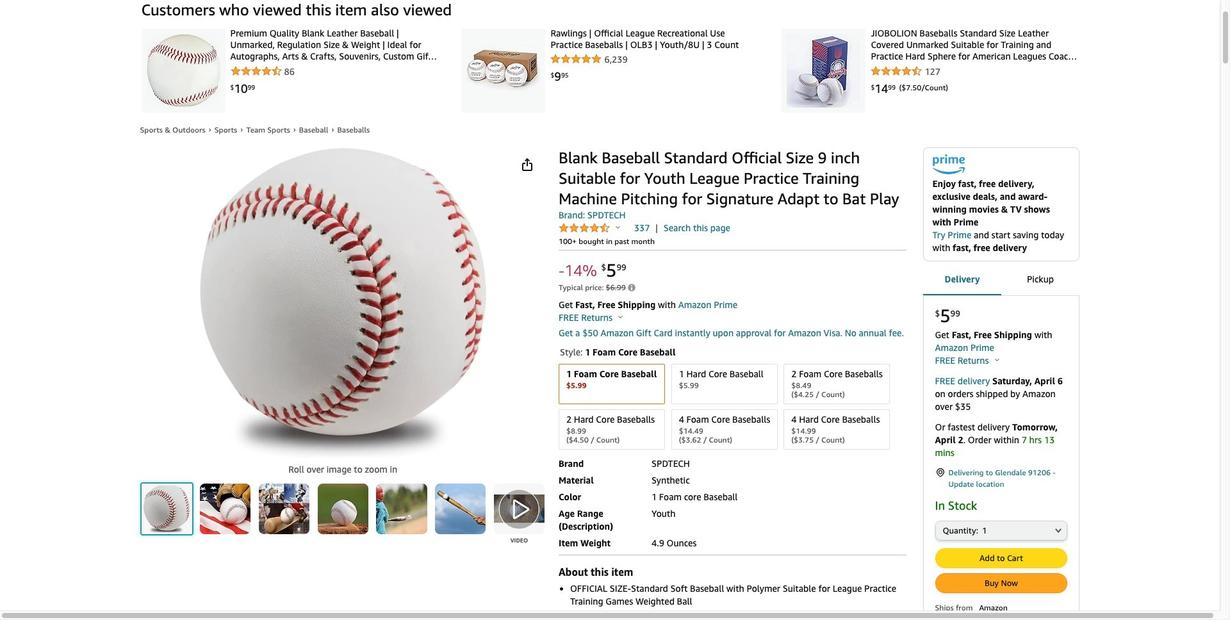 Task type: locate. For each thing, give the bounding box(es) containing it.
1 vertical spatial popover image
[[995, 359, 1000, 362]]

popover image
[[619, 315, 623, 319]]

rawlings | official league recreational use practice baseballs | olb3 | youth/8u | 3 count image
[[467, 34, 541, 108]]

0 vertical spatial popover image
[[616, 226, 621, 229]]

premium quality blank leather baseball | unmarked, regulation size & weight | ideal for autographs, arts & crafts, souvenirs, image
[[146, 34, 220, 108]]

list
[[130, 28, 1091, 113]]

0 horizontal spatial popover image
[[616, 226, 621, 229]]

learn more about amazon pricing and savings image
[[628, 284, 636, 293]]

popover image
[[616, 226, 621, 229], [995, 359, 1000, 362]]

option group
[[555, 362, 907, 453]]

None submit
[[141, 484, 192, 535], [435, 484, 486, 535], [494, 484, 545, 535], [936, 550, 1067, 568], [936, 575, 1067, 593], [141, 484, 192, 535], [435, 484, 486, 535], [494, 484, 545, 535], [936, 550, 1067, 568], [936, 575, 1067, 593]]

tab list
[[924, 264, 1080, 297]]

amazon prime logo image
[[933, 155, 965, 178]]



Task type: vqa. For each thing, say whether or not it's contained in the screenshot.
topmost popover icon
yes



Task type: describe. For each thing, give the bounding box(es) containing it.
blank baseball standard official size 9 inch suitable for youth league practice training machine pitching for signature adapt to bat play image
[[199, 147, 487, 458]]

dropdown image
[[1056, 528, 1062, 534]]

1 horizontal spatial popover image
[[995, 359, 1000, 362]]

jiobolion baseballs standard size leather covered unmarked suitable for training and practice hard sphere for american league image
[[788, 34, 861, 108]]



